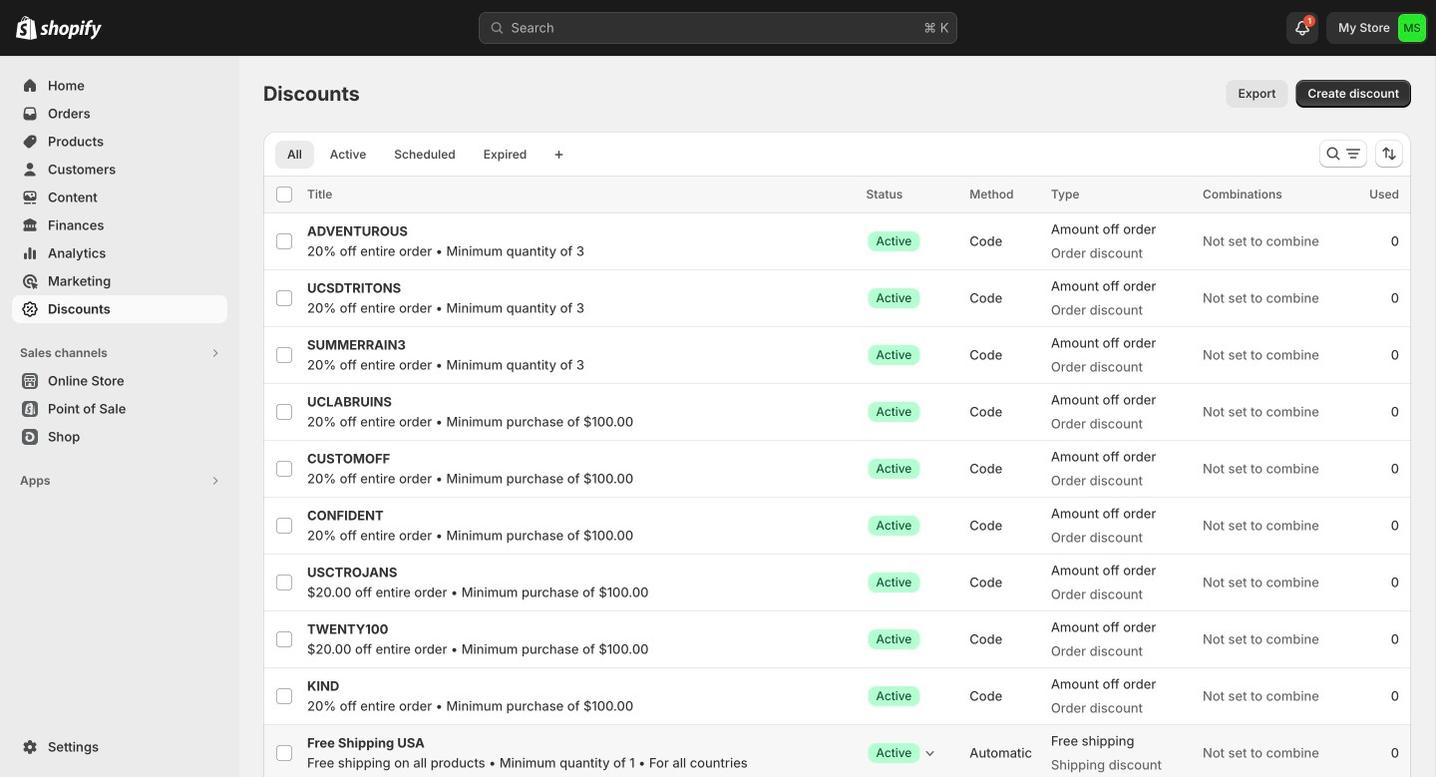 Task type: locate. For each thing, give the bounding box(es) containing it.
shopify image
[[16, 16, 37, 40]]

my store image
[[1398, 14, 1426, 42]]

shopify image
[[40, 20, 102, 40]]

tab list
[[271, 140, 543, 169]]



Task type: vqa. For each thing, say whether or not it's contained in the screenshot.
My Store image
yes



